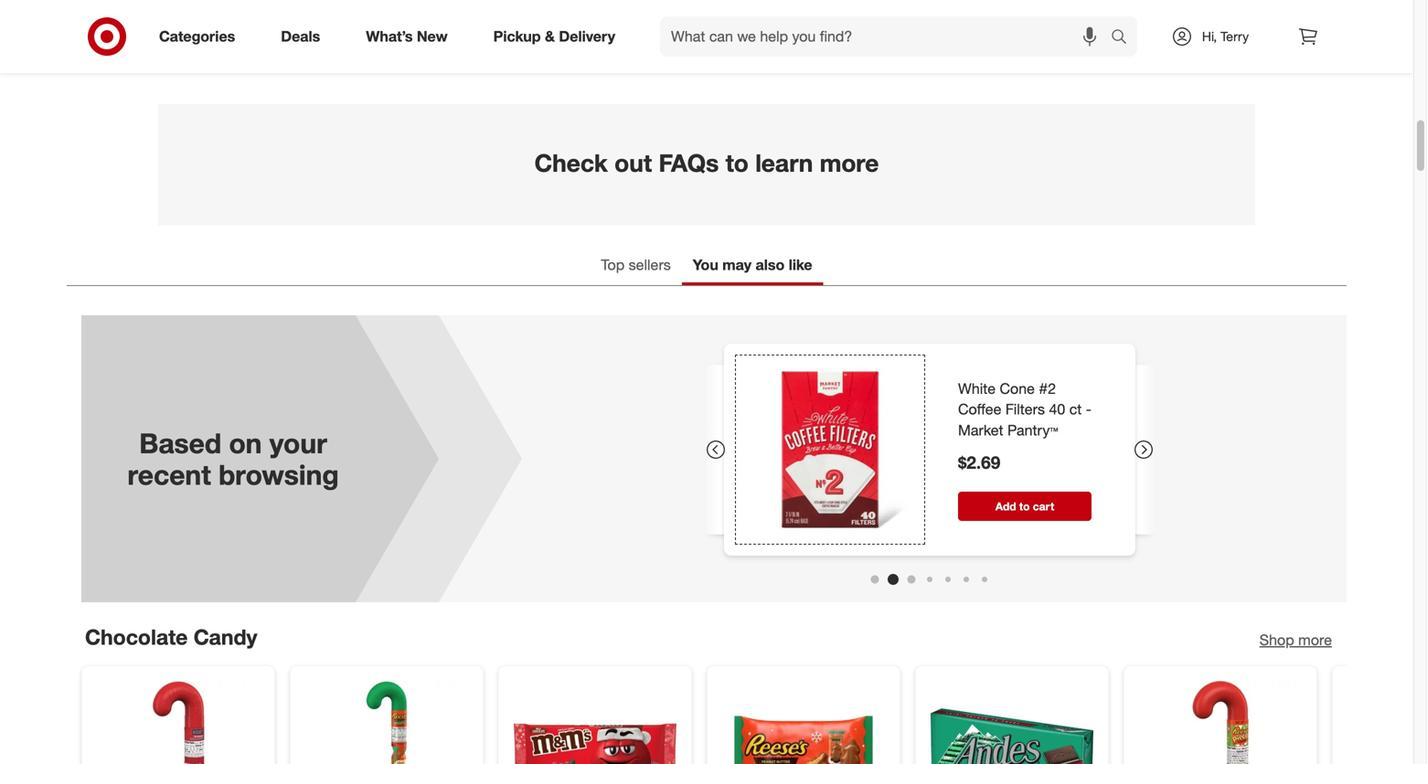 Task type: vqa. For each thing, say whether or not it's contained in the screenshot.
per
yes



Task type: locate. For each thing, give the bounding box(es) containing it.
chocolate candy
[[85, 625, 257, 650]]

& left get
[[383, 45, 392, 62]]

check out faqs to learn more link
[[158, 104, 1255, 225]]

1 horizontal spatial your
[[420, 45, 447, 62]]

hi,
[[1202, 28, 1217, 44]]

categories
[[159, 27, 235, 45]]

ct
[[1070, 401, 1082, 419]]

0 horizontal spatial delivery
[[449, 17, 527, 43]]

essentials
[[451, 45, 514, 62]]

on left orders
[[1063, 45, 1077, 61]]

& inside pay per delivery pay $9.99 at checkout & get your essentials without leaving home.
[[383, 45, 392, 62]]

0 horizontal spatial to
[[726, 148, 749, 178]]

m&m's holiday milk chocolate candies - 10oz image
[[514, 681, 677, 764], [514, 681, 677, 764]]

pay
[[367, 17, 404, 43], [239, 45, 263, 62]]

1 horizontal spatial more
[[1299, 631, 1332, 649]]

buy an annual shipt membership & enjoy free delivery on orders above $35.
[[749, 45, 1184, 61]]

your
[[420, 45, 447, 62], [269, 427, 327, 460]]

0 horizontal spatial &
[[383, 45, 392, 62]]

to left "learn"
[[726, 148, 749, 178]]

based on your recent browsing
[[127, 427, 339, 492]]

0 vertical spatial delivery
[[449, 17, 527, 43]]

shop
[[1260, 631, 1294, 649]]

1 vertical spatial more
[[1299, 631, 1332, 649]]

1 horizontal spatial to
[[1019, 500, 1030, 514]]

0 vertical spatial your
[[420, 45, 447, 62]]

1 horizontal spatial delivery
[[1015, 45, 1059, 61]]

more right shop
[[1299, 631, 1332, 649]]

also
[[756, 256, 785, 274]]

out
[[615, 148, 652, 178]]

market
[[958, 422, 1004, 440]]

your inside pay per delivery pay $9.99 at checkout & get your essentials without leaving home.
[[420, 45, 447, 62]]

40
[[1049, 401, 1066, 419]]

reese's peanut butter trees holiday candy snack size - 9.6oz image
[[722, 681, 885, 764], [722, 681, 885, 764]]

reese's pieces peanut butter filled plastic cane holiday candy - 1.4oz image
[[1139, 681, 1302, 764], [1139, 681, 1302, 764]]

to right add
[[1019, 500, 1030, 514]]

what's new link
[[350, 16, 471, 57]]

cart
[[1033, 500, 1054, 514]]

2 horizontal spatial &
[[943, 45, 951, 61]]

orders
[[1081, 45, 1118, 61]]

pay left $9.99
[[239, 45, 263, 62]]

1 vertical spatial pay
[[239, 45, 263, 62]]

delivery up essentials on the left top
[[449, 17, 527, 43]]

what's
[[366, 27, 413, 45]]

buy
[[749, 45, 771, 61]]

candy
[[194, 625, 257, 650]]

check
[[535, 148, 608, 178]]

0 horizontal spatial your
[[269, 427, 327, 460]]

hershey's candy coated chocolate filled plastic holiday cane - 1.4oz image
[[97, 681, 260, 764], [97, 681, 260, 764]]

1 vertical spatial to
[[1019, 500, 1030, 514]]

on right based
[[229, 427, 262, 460]]

per
[[410, 17, 443, 43]]

get
[[395, 45, 416, 62]]

&
[[545, 27, 555, 45], [943, 45, 951, 61], [383, 45, 392, 62]]

pickup & delivery
[[493, 27, 615, 45]]

0 vertical spatial more
[[820, 148, 879, 178]]

more inside button
[[1299, 631, 1332, 649]]

1 vertical spatial your
[[269, 427, 327, 460]]

delivery
[[449, 17, 527, 43], [1015, 45, 1059, 61]]

0 horizontal spatial pay
[[239, 45, 263, 62]]

reese's peanut butter cups holiday candy filled plastic cane miniatures - 2.17oz image
[[305, 681, 468, 764], [305, 681, 468, 764]]

1 horizontal spatial &
[[545, 27, 555, 45]]

an
[[775, 45, 789, 61]]

1 horizontal spatial on
[[1063, 45, 1077, 61]]

andes holiday crème de menthe thins - 4.67oz image
[[931, 681, 1094, 764], [931, 681, 1094, 764]]

search button
[[1103, 16, 1147, 60]]

membership
[[867, 45, 940, 61]]

annual
[[793, 45, 830, 61]]

white cone #2 coffee filters 40 ct - market pantry™
[[958, 380, 1092, 440]]

pay per delivery pay $9.99 at checkout & get your essentials without leaving home.
[[239, 17, 655, 62]]

to
[[726, 148, 749, 178], [1019, 500, 1030, 514]]

shop more
[[1260, 631, 1332, 649]]

based
[[139, 427, 221, 460]]

buy an annual shipt membership & enjoy free delivery on orders above $35. link
[[707, 0, 1226, 73]]

like
[[789, 256, 812, 274]]

0 vertical spatial to
[[726, 148, 749, 178]]

may
[[723, 256, 752, 274]]

deals link
[[265, 16, 343, 57]]

0 horizontal spatial on
[[229, 427, 262, 460]]

pay up get
[[367, 17, 404, 43]]

more right "learn"
[[820, 148, 879, 178]]

0 vertical spatial on
[[1063, 45, 1077, 61]]

coffee
[[958, 401, 1002, 419]]

above
[[1121, 45, 1156, 61]]

1 vertical spatial on
[[229, 427, 262, 460]]

check out faqs to learn more
[[535, 148, 879, 178]]

0 vertical spatial pay
[[367, 17, 404, 43]]

hi, terry
[[1202, 28, 1249, 44]]

& right pickup
[[545, 27, 555, 45]]

to inside check out faqs to learn more link
[[726, 148, 749, 178]]

more
[[820, 148, 879, 178], [1299, 631, 1332, 649]]

delivery right free
[[1015, 45, 1059, 61]]

on
[[1063, 45, 1077, 61], [229, 427, 262, 460]]

& inside 'pickup & delivery' link
[[545, 27, 555, 45]]

& left 'enjoy'
[[943, 45, 951, 61]]

browsing
[[219, 458, 339, 492]]



Task type: describe. For each thing, give the bounding box(es) containing it.
$2.69 add to cart
[[958, 452, 1054, 514]]

white
[[958, 380, 996, 398]]

shipt
[[834, 45, 864, 61]]

white cone #2 coffee filters 40 ct - market pantry™ image
[[739, 359, 922, 541]]

add
[[996, 500, 1016, 514]]

white cone #2 coffee filters 40 ct - market pantry™ link
[[958, 379, 1092, 441]]

you
[[693, 256, 719, 274]]

& inside buy an annual shipt membership & enjoy free delivery on orders above $35. link
[[943, 45, 951, 61]]

you may also like link
[[682, 247, 823, 285]]

What can we help you find? suggestions appear below search field
[[660, 16, 1116, 57]]

checkout
[[321, 45, 379, 62]]

enjoy
[[955, 45, 985, 61]]

leaving
[[568, 45, 612, 62]]

-
[[1086, 401, 1092, 419]]

new
[[417, 27, 448, 45]]

your inside based on your recent browsing
[[269, 427, 327, 460]]

1 horizontal spatial pay
[[367, 17, 404, 43]]

1 vertical spatial delivery
[[1015, 45, 1059, 61]]

top sellers
[[601, 256, 671, 274]]

you may also like
[[693, 256, 812, 274]]

free
[[989, 45, 1011, 61]]

recent
[[127, 458, 211, 492]]

categories link
[[144, 16, 258, 57]]

deals
[[281, 27, 320, 45]]

cone
[[1000, 380, 1035, 398]]

without
[[518, 45, 564, 62]]

learn
[[755, 148, 813, 178]]

top
[[601, 256, 625, 274]]

pickup
[[493, 27, 541, 45]]

top sellers link
[[590, 247, 682, 285]]

0 horizontal spatial more
[[820, 148, 879, 178]]

add to cart button
[[958, 492, 1092, 521]]

terry
[[1221, 28, 1249, 44]]

delivery inside pay per delivery pay $9.99 at checkout & get your essentials without leaving home.
[[449, 17, 527, 43]]

$35.
[[1160, 45, 1184, 61]]

pickup & delivery link
[[478, 16, 638, 57]]

chocolate
[[85, 625, 188, 650]]

search
[[1103, 29, 1147, 47]]

on inside based on your recent browsing
[[229, 427, 262, 460]]

at
[[305, 45, 317, 62]]

#2
[[1039, 380, 1056, 398]]

pantry™
[[1008, 422, 1058, 440]]

$9.99
[[267, 45, 301, 62]]

what's new
[[366, 27, 448, 45]]

faqs
[[659, 148, 719, 178]]

sellers
[[629, 256, 671, 274]]

filters
[[1006, 401, 1045, 419]]

to inside the $2.69 add to cart
[[1019, 500, 1030, 514]]

$2.69
[[958, 452, 1001, 473]]

shop more button
[[1260, 630, 1332, 651]]

delivery
[[559, 27, 615, 45]]

home.
[[616, 45, 655, 62]]



